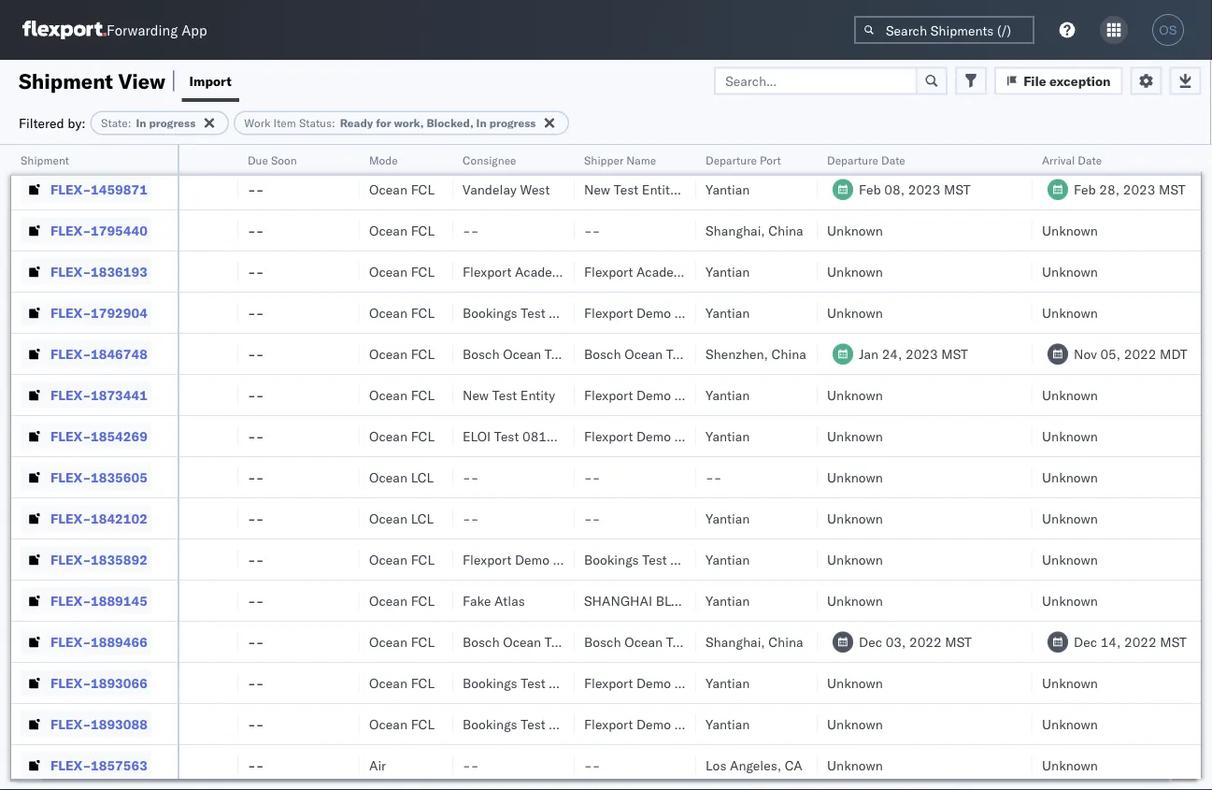 Task type: vqa. For each thing, say whether or not it's contained in the screenshot.
Order to the right
no



Task type: locate. For each thing, give the bounding box(es) containing it.
5 flex- from the top
[[51, 304, 91, 321]]

2022 right 14,
[[1125, 634, 1157, 650]]

9 yantian from the top
[[706, 675, 750, 691]]

0 horizontal spatial entity
[[521, 387, 556, 403]]

forwarding app link
[[22, 21, 207, 39]]

1 : from the left
[[128, 116, 131, 130]]

2022 right '03,'
[[910, 634, 942, 650]]

1 horizontal spatial progress
[[490, 116, 536, 130]]

4 fcl from the top
[[411, 263, 435, 280]]

13 ocean fcl from the top
[[369, 716, 435, 732]]

1792904
[[91, 304, 148, 321]]

no
[[42, 140, 59, 156], [42, 181, 59, 197], [42, 222, 59, 238], [42, 263, 59, 280], [42, 304, 59, 321], [42, 346, 59, 362], [42, 387, 59, 403], [42, 428, 59, 444], [42, 469, 59, 485], [42, 510, 59, 527], [42, 551, 59, 568], [42, 592, 59, 609], [42, 634, 59, 650], [42, 757, 59, 773]]

-
[[126, 140, 134, 156], [134, 140, 142, 156], [248, 140, 256, 156], [256, 140, 264, 156], [584, 140, 593, 156], [593, 140, 601, 156], [126, 181, 134, 197], [134, 181, 142, 197], [248, 181, 256, 197], [256, 181, 264, 197], [126, 222, 134, 238], [134, 222, 142, 238], [248, 222, 256, 238], [256, 222, 264, 238], [463, 222, 471, 238], [471, 222, 479, 238], [584, 222, 593, 238], [593, 222, 601, 238], [126, 263, 134, 280], [134, 263, 142, 280], [248, 263, 256, 280], [256, 263, 264, 280], [126, 304, 134, 321], [134, 304, 142, 321], [248, 304, 256, 321], [256, 304, 264, 321], [126, 346, 134, 362], [134, 346, 142, 362], [248, 346, 256, 362], [256, 346, 264, 362], [126, 387, 134, 403], [134, 387, 142, 403], [248, 387, 256, 403], [256, 387, 264, 403], [126, 428, 134, 444], [134, 428, 142, 444], [248, 428, 256, 444], [256, 428, 264, 444], [126, 469, 134, 485], [134, 469, 142, 485], [248, 469, 256, 485], [256, 469, 264, 485], [463, 469, 471, 485], [471, 469, 479, 485], [584, 469, 593, 485], [593, 469, 601, 485], [706, 469, 714, 485], [714, 469, 722, 485], [126, 510, 134, 527], [134, 510, 142, 527], [248, 510, 256, 527], [256, 510, 264, 527], [463, 510, 471, 527], [471, 510, 479, 527], [584, 510, 593, 527], [593, 510, 601, 527], [126, 551, 134, 568], [134, 551, 142, 568], [248, 551, 256, 568], [256, 551, 264, 568], [126, 592, 134, 609], [134, 592, 142, 609], [248, 592, 256, 609], [256, 592, 264, 609], [126, 634, 134, 650], [134, 634, 142, 650], [248, 634, 256, 650], [256, 634, 264, 650], [126, 675, 134, 691], [134, 675, 142, 691], [248, 675, 256, 691], [256, 675, 264, 691], [126, 716, 134, 732], [134, 716, 142, 732], [248, 716, 256, 732], [256, 716, 264, 732], [126, 757, 134, 773], [134, 757, 142, 773], [248, 757, 256, 773], [256, 757, 264, 773], [463, 757, 471, 773], [471, 757, 479, 773], [584, 757, 593, 773], [593, 757, 601, 773]]

flex- for 1835892
[[51, 551, 91, 568]]

departure left the 12,
[[828, 153, 879, 167]]

1 horizontal spatial departure
[[828, 153, 879, 167]]

shanghai, down co.,
[[706, 634, 766, 650]]

lcl
[[411, 469, 434, 485], [411, 510, 434, 527]]

1 date from the left
[[882, 153, 906, 167]]

no down flex-1835892 button
[[42, 592, 59, 609]]

flex- for 1792904
[[51, 304, 91, 321]]

2 departure from the left
[[828, 153, 879, 167]]

2 academy from the left
[[637, 263, 691, 280]]

flex-1857563 button
[[21, 752, 151, 779]]

7 flex- from the top
[[51, 387, 91, 403]]

1 horizontal spatial date
[[1079, 153, 1103, 167]]

mst down the departure date button at the right top
[[945, 181, 971, 197]]

11 no from the top
[[42, 551, 59, 568]]

4 yantian from the top
[[706, 387, 750, 403]]

0 horizontal spatial departure
[[706, 153, 757, 167]]

shanghai, up ltd.
[[706, 222, 766, 238]]

entity
[[642, 181, 677, 197], [521, 387, 556, 403]]

consignee
[[463, 153, 517, 167], [549, 304, 612, 321], [671, 551, 734, 568], [549, 675, 612, 691], [549, 716, 612, 732]]

mdt right 05,
[[1161, 346, 1188, 362]]

demo
[[637, 304, 672, 321], [637, 387, 672, 403], [637, 428, 672, 444], [515, 551, 550, 568], [637, 675, 672, 691], [637, 716, 672, 732]]

new up eloi
[[463, 387, 489, 403]]

academy right inc.
[[637, 263, 691, 280]]

fake
[[463, 592, 491, 609]]

2 dec from the left
[[1075, 634, 1098, 650]]

7 no from the top
[[42, 387, 59, 403]]

flex-1846748
[[51, 346, 148, 362]]

date inside button
[[1079, 153, 1103, 167]]

flex-1792904
[[51, 304, 148, 321]]

3 flex- from the top
[[51, 222, 91, 238]]

yes down "flex-1889466" button on the left
[[42, 675, 62, 691]]

resize handle column header
[[94, 145, 117, 790], [155, 145, 178, 790], [216, 145, 238, 790], [338, 145, 360, 790], [431, 145, 454, 790], [553, 145, 575, 790], [674, 145, 697, 790], [796, 145, 818, 790], [1011, 145, 1033, 790]]

7 ocean fcl from the top
[[369, 387, 435, 403]]

1 horizontal spatial feb
[[1075, 181, 1097, 197]]

flexport. image
[[22, 21, 107, 39]]

flexport
[[463, 263, 512, 280], [584, 263, 633, 280], [584, 304, 633, 321], [584, 387, 633, 403], [584, 428, 633, 444], [463, 551, 512, 568], [584, 675, 633, 691], [584, 716, 633, 732]]

fake atlas
[[463, 592, 525, 609]]

0 vertical spatial lcl
[[411, 469, 434, 485]]

academy
[[515, 263, 570, 280], [637, 263, 691, 280]]

state : in progress
[[101, 116, 196, 130]]

: up 1753592 at the top left of the page
[[128, 116, 131, 130]]

4 ocean fcl from the top
[[369, 263, 435, 280]]

bosch down shanghai
[[584, 634, 622, 650]]

1893066
[[91, 675, 148, 691]]

flex-1893088
[[51, 716, 148, 732]]

1 vertical spatial yes
[[42, 716, 62, 732]]

7 resize handle column header from the left
[[674, 145, 697, 790]]

shanghai,
[[706, 222, 766, 238], [706, 634, 766, 650]]

flex- inside "button"
[[51, 140, 91, 156]]

8 ocean fcl from the top
[[369, 428, 435, 444]]

14 flex- from the top
[[51, 675, 91, 691]]

flex-1873441
[[51, 387, 148, 403]]

feb for feb 28, 2023 mst
[[1075, 181, 1097, 197]]

mst
[[945, 181, 971, 197], [1160, 181, 1186, 197], [942, 346, 969, 362], [946, 634, 972, 650], [1161, 634, 1188, 650]]

ocean
[[369, 140, 408, 156], [369, 181, 408, 197], [369, 222, 408, 238], [369, 263, 408, 280], [369, 304, 408, 321], [369, 346, 408, 362], [503, 346, 542, 362], [625, 346, 663, 362], [369, 387, 408, 403], [369, 428, 408, 444], [369, 469, 408, 485], [369, 510, 408, 527], [369, 551, 408, 568], [369, 592, 408, 609], [369, 634, 408, 650], [503, 634, 542, 650], [625, 634, 663, 650], [369, 675, 408, 691], [369, 716, 408, 732]]

academy left (us)
[[515, 263, 570, 280]]

mst right 14,
[[1161, 634, 1188, 650]]

jan
[[859, 346, 879, 362]]

import
[[189, 72, 232, 89]]

flex- for 1857563
[[51, 757, 91, 773]]

1 yantian from the top
[[706, 181, 750, 197]]

flex-
[[51, 140, 91, 156], [51, 181, 91, 197], [51, 222, 91, 238], [51, 263, 91, 280], [51, 304, 91, 321], [51, 346, 91, 362], [51, 387, 91, 403], [51, 428, 91, 444], [51, 469, 91, 485], [51, 510, 91, 527], [51, 551, 91, 568], [51, 592, 91, 609], [51, 634, 91, 650], [51, 675, 91, 691], [51, 716, 91, 732], [51, 757, 91, 773]]

1 vertical spatial china
[[772, 346, 807, 362]]

bookings
[[463, 304, 518, 321], [584, 551, 639, 568], [463, 675, 518, 691], [463, 716, 518, 732]]

12 flex- from the top
[[51, 592, 91, 609]]

shipment view
[[19, 68, 166, 94]]

mst right 24,
[[942, 346, 969, 362]]

mdt up feb 28, 2023 mst
[[1159, 140, 1186, 156]]

0 vertical spatial new
[[584, 181, 611, 197]]

10,
[[1099, 140, 1120, 156]]

view
[[118, 68, 166, 94]]

no down flex-1854269 button at the left of page
[[42, 469, 59, 485]]

name
[[627, 153, 657, 167]]

academy for (sz)
[[637, 263, 691, 280]]

no down flex-1792904 button
[[42, 346, 59, 362]]

3 yantian from the top
[[706, 304, 750, 321]]

1 horizontal spatial :
[[332, 116, 335, 130]]

1 flex- from the top
[[51, 140, 91, 156]]

china down port
[[769, 222, 804, 238]]

entity for new test entity 2
[[642, 181, 677, 197]]

bluetech
[[656, 592, 723, 609]]

new test entity 2
[[584, 181, 689, 197]]

new
[[584, 181, 611, 197], [463, 387, 489, 403]]

shipment for shipment
[[21, 153, 69, 167]]

date inside button
[[882, 153, 906, 167]]

china down ltd
[[769, 634, 804, 650]]

dangerous
[[42, 145, 97, 159]]

2 flex- from the top
[[51, 181, 91, 197]]

3 no from the top
[[42, 222, 59, 238]]

mdt up feb 08, 2023 mst
[[945, 140, 973, 156]]

2023 right 24,
[[906, 346, 939, 362]]

6 resize handle column header from the left
[[553, 145, 575, 790]]

flex- for 1842102
[[51, 510, 91, 527]]

0 horizontal spatial :
[[128, 116, 131, 130]]

2 resize handle column header from the left
[[155, 145, 178, 790]]

6 no from the top
[[42, 346, 59, 362]]

feb left 28,
[[1075, 181, 1097, 197]]

entity left 2
[[642, 181, 677, 197]]

flex-1854269 button
[[21, 423, 151, 449]]

west
[[520, 181, 550, 197]]

1 vertical spatial new
[[463, 387, 489, 403]]

dec left '03,'
[[859, 634, 883, 650]]

flex- inside button
[[51, 675, 91, 691]]

4 resize handle column header from the left
[[338, 145, 360, 790]]

mst for feb 28, 2023 mst
[[1160, 181, 1186, 197]]

flex-1792904 button
[[21, 300, 151, 326]]

new down shipper name
[[584, 181, 611, 197]]

no down flex-1835605 button
[[42, 510, 59, 527]]

work,
[[394, 116, 424, 130]]

2022 right 10, on the top right of page
[[1123, 140, 1155, 156]]

10 fcl from the top
[[411, 592, 435, 609]]

2 feb from the left
[[1075, 181, 1097, 197]]

Search... text field
[[715, 67, 918, 95]]

11 flex- from the top
[[51, 551, 91, 568]]

academy for (us)
[[515, 263, 570, 280]]

shipper
[[584, 153, 624, 167], [675, 304, 721, 321], [675, 387, 721, 403], [675, 428, 721, 444], [553, 551, 599, 568], [675, 675, 721, 691], [675, 716, 721, 732]]

2022 for 05,
[[1125, 346, 1157, 362]]

2 fcl from the top
[[411, 181, 435, 197]]

no down 'flex-1889145' button
[[42, 634, 59, 650]]

0 vertical spatial shanghai, china
[[706, 222, 804, 238]]

china right "shenzhen,"
[[772, 346, 807, 362]]

081801
[[523, 428, 571, 444]]

file exception button
[[995, 67, 1124, 95], [995, 67, 1124, 95]]

nov
[[1075, 346, 1098, 362]]

flex- for 1753592
[[51, 140, 91, 156]]

0 horizontal spatial in
[[136, 116, 146, 130]]

yantian
[[706, 181, 750, 197], [706, 263, 750, 280], [706, 304, 750, 321], [706, 387, 750, 403], [706, 428, 750, 444], [706, 510, 750, 527], [706, 551, 750, 568], [706, 592, 750, 609], [706, 675, 750, 691], [706, 716, 750, 732]]

resize handle column header for departure port
[[796, 145, 818, 790]]

no down flex-1846748 button
[[42, 387, 59, 403]]

flex-1835892
[[51, 551, 148, 568]]

no down flex-1893088 button
[[42, 757, 59, 773]]

no down the flex-1836193 button
[[42, 304, 59, 321]]

1873441
[[91, 387, 148, 403]]

2022 right 05,
[[1125, 346, 1157, 362]]

vandelay west
[[463, 181, 550, 197]]

5 resize handle column header from the left
[[431, 145, 454, 790]]

in right state
[[136, 116, 146, 130]]

6 flex- from the top
[[51, 346, 91, 362]]

entity up 081801 in the left of the page
[[521, 387, 556, 403]]

3 fcl from the top
[[411, 222, 435, 238]]

9 flex- from the top
[[51, 469, 91, 485]]

2023
[[909, 181, 941, 197], [1124, 181, 1156, 197], [906, 346, 939, 362]]

0 vertical spatial shipment
[[19, 68, 113, 94]]

2023 right 28,
[[1124, 181, 1156, 197]]

bosch down (us)
[[584, 346, 622, 362]]

eloi test 081801
[[463, 428, 571, 444]]

0 vertical spatial yes
[[42, 675, 62, 691]]

file exception
[[1024, 72, 1111, 89]]

mst down arrival date button
[[1160, 181, 1186, 197]]

due
[[248, 153, 268, 167]]

1 horizontal spatial academy
[[637, 263, 691, 280]]

no down goods
[[42, 181, 59, 197]]

1 academy from the left
[[515, 263, 570, 280]]

mst for jan 24, 2023 mst
[[942, 346, 969, 362]]

bosch ocean test down inc.
[[584, 346, 691, 362]]

unknown
[[828, 222, 884, 238], [1043, 222, 1099, 238], [828, 263, 884, 280], [1043, 263, 1099, 280], [828, 304, 884, 321], [1043, 304, 1099, 321], [828, 387, 884, 403], [1043, 387, 1099, 403], [828, 428, 884, 444], [1043, 428, 1099, 444], [828, 469, 884, 485], [1043, 469, 1099, 485], [828, 510, 884, 527], [1043, 510, 1099, 527], [828, 551, 884, 568], [1043, 551, 1099, 568], [828, 592, 884, 609], [1043, 592, 1099, 609], [828, 675, 884, 691], [1043, 675, 1099, 691], [828, 716, 884, 732], [1043, 716, 1099, 732], [828, 757, 884, 773], [1043, 757, 1099, 773]]

2 ocean lcl from the top
[[369, 510, 434, 527]]

2023 right 08,
[[909, 181, 941, 197]]

flex-1459871 button
[[21, 176, 151, 202]]

2022 for 12,
[[909, 140, 942, 156]]

no down flex-1873441 button
[[42, 428, 59, 444]]

mdt
[[945, 140, 973, 156], [1159, 140, 1186, 156], [1161, 346, 1188, 362]]

flex-1842102
[[51, 510, 148, 527]]

1 vertical spatial shipment
[[21, 153, 69, 167]]

by:
[[68, 115, 86, 131]]

departure inside button
[[706, 153, 757, 167]]

(us)
[[573, 263, 607, 280]]

1 vertical spatial entity
[[521, 387, 556, 403]]

china
[[769, 222, 804, 238], [772, 346, 807, 362], [769, 634, 804, 650]]

new for new test entity 2
[[584, 181, 611, 197]]

0 horizontal spatial progress
[[149, 116, 196, 130]]

2
[[681, 181, 689, 197]]

new test entity
[[463, 387, 556, 403]]

shanghai, china down ltd
[[706, 634, 804, 650]]

: left ready
[[332, 116, 335, 130]]

1 ocean lcl from the top
[[369, 469, 434, 485]]

feb left 08,
[[859, 181, 882, 197]]

date
[[882, 153, 906, 167], [1079, 153, 1103, 167]]

shipment inside button
[[21, 153, 69, 167]]

1795440
[[91, 222, 148, 238]]

0 vertical spatial shanghai,
[[706, 222, 766, 238]]

departure left port
[[706, 153, 757, 167]]

1 horizontal spatial in
[[477, 116, 487, 130]]

departure inside button
[[828, 153, 879, 167]]

1854269
[[91, 428, 148, 444]]

progress up so
[[490, 116, 536, 130]]

new for new test entity
[[463, 387, 489, 403]]

1 fcl from the top
[[411, 140, 435, 156]]

1 vertical spatial lcl
[[411, 510, 434, 527]]

1 vertical spatial shanghai,
[[706, 634, 766, 650]]

12 ocean fcl from the top
[[369, 675, 435, 691]]

so
[[501, 140, 519, 156]]

1 departure from the left
[[706, 153, 757, 167]]

arrival date
[[1043, 153, 1103, 167]]

bookings test consignee
[[463, 304, 612, 321], [584, 551, 734, 568], [463, 675, 612, 691], [463, 716, 612, 732]]

1753592
[[91, 140, 148, 156]]

0 vertical spatial entity
[[642, 181, 677, 197]]

test
[[614, 181, 639, 197], [521, 304, 546, 321], [545, 346, 570, 362], [667, 346, 691, 362], [493, 387, 517, 403], [495, 428, 519, 444], [643, 551, 667, 568], [545, 634, 570, 650], [667, 634, 691, 650], [521, 675, 546, 691], [521, 716, 546, 732]]

13 fcl from the top
[[411, 716, 435, 732]]

0 horizontal spatial feb
[[859, 181, 882, 197]]

resize handle column header for consignee
[[553, 145, 575, 790]]

13 flex- from the top
[[51, 634, 91, 650]]

no up goods
[[42, 140, 59, 156]]

progress down view
[[149, 116, 196, 130]]

7 fcl from the top
[[411, 387, 435, 403]]

filtered by:
[[19, 115, 86, 131]]

10 flex- from the top
[[51, 510, 91, 527]]

yes down flex-1893066 button
[[42, 716, 62, 732]]

8 yantian from the top
[[706, 592, 750, 609]]

no down flex-1795440 button
[[42, 263, 59, 280]]

storage
[[522, 140, 567, 156]]

shanghai, china up ltd.
[[706, 222, 804, 238]]

2022 right the 12,
[[909, 140, 942, 156]]

1 horizontal spatial entity
[[642, 181, 677, 197]]

4 flex- from the top
[[51, 263, 91, 280]]

1 vertical spatial ocean lcl
[[369, 510, 434, 527]]

no down flex-1842102 button
[[42, 551, 59, 568]]

10 no from the top
[[42, 510, 59, 527]]

dec left 14,
[[1075, 634, 1098, 650]]

resize handle column header for dangerous goods
[[94, 145, 117, 790]]

1 horizontal spatial dec
[[1075, 634, 1098, 650]]

1 vertical spatial shanghai, china
[[706, 634, 804, 650]]

1 resize handle column header from the left
[[94, 145, 117, 790]]

shipment up by:
[[19, 68, 113, 94]]

apple
[[463, 140, 498, 156]]

flexport academy (sz) ltd.
[[584, 263, 753, 280]]

8 flex- from the top
[[51, 428, 91, 444]]

bosch ocean test down atlas
[[463, 634, 570, 650]]

10 ocean fcl from the top
[[369, 592, 435, 609]]

0 horizontal spatial date
[[882, 153, 906, 167]]

15 flex- from the top
[[51, 716, 91, 732]]

flex-1854269
[[51, 428, 148, 444]]

2023 for 08,
[[909, 181, 941, 197]]

2 date from the left
[[1079, 153, 1103, 167]]

0 horizontal spatial dec
[[859, 634, 883, 650]]

12,
[[885, 140, 906, 156]]

flex- for 1893066
[[51, 675, 91, 691]]

no down flex-1459871 button
[[42, 222, 59, 238]]

progress
[[149, 116, 196, 130], [490, 116, 536, 130]]

1 in from the left
[[136, 116, 146, 130]]

Search Shipments (/) text field
[[855, 16, 1035, 44]]

13 no from the top
[[42, 634, 59, 650]]

8 resize handle column header from the left
[[796, 145, 818, 790]]

0 horizontal spatial academy
[[515, 263, 570, 280]]

in up "apple"
[[477, 116, 487, 130]]

date for arrival date
[[1079, 153, 1103, 167]]

9 resize handle column header from the left
[[1011, 145, 1033, 790]]

2 shanghai, from the top
[[706, 634, 766, 650]]

mdt for oct 10, 2022 mdt
[[1159, 140, 1186, 156]]

port
[[760, 153, 782, 167]]

dangerous goods
[[42, 145, 97, 174]]

1 dec from the left
[[859, 634, 883, 650]]

shanghai, china
[[706, 222, 804, 238], [706, 634, 804, 650]]

0 vertical spatial ocean lcl
[[369, 469, 434, 485]]

mst right '03,'
[[946, 634, 972, 650]]

1 feb from the left
[[859, 181, 882, 197]]

0 horizontal spatial new
[[463, 387, 489, 403]]

1 horizontal spatial new
[[584, 181, 611, 197]]

shipment down 'filtered'
[[21, 153, 69, 167]]



Task type: describe. For each thing, give the bounding box(es) containing it.
resize handle column header for departure date
[[1011, 145, 1033, 790]]

5 no from the top
[[42, 304, 59, 321]]

oct 10, 2022 mdt
[[1075, 140, 1186, 156]]

file
[[1024, 72, 1047, 89]]

flex-1835892 button
[[21, 547, 151, 573]]

ltd.
[[730, 263, 753, 280]]

11 fcl from the top
[[411, 634, 435, 650]]

vandelay
[[463, 181, 517, 197]]

item
[[274, 116, 296, 130]]

1835892
[[91, 551, 148, 568]]

4 no from the top
[[42, 263, 59, 280]]

feb 28, 2023 mst
[[1075, 181, 1186, 197]]

2 vertical spatial china
[[769, 634, 804, 650]]

1459871
[[91, 181, 148, 197]]

mst for dec 14, 2022 mst
[[1161, 634, 1188, 650]]

bosch up new test entity
[[463, 346, 500, 362]]

ca
[[785, 757, 803, 773]]

flex-1846748 button
[[21, 341, 151, 367]]

flex- for 1836193
[[51, 263, 91, 280]]

flex-1795440 button
[[21, 217, 151, 244]]

os
[[1160, 23, 1178, 37]]

14 no from the top
[[42, 757, 59, 773]]

flex-1889145 button
[[21, 588, 151, 614]]

status
[[299, 116, 332, 130]]

filtered
[[19, 115, 64, 131]]

shenzhen,
[[706, 346, 769, 362]]

1 yes from the top
[[42, 675, 62, 691]]

arrival
[[1043, 153, 1076, 167]]

03,
[[886, 634, 907, 650]]

flex- for 1854269
[[51, 428, 91, 444]]

flex-1889145
[[51, 592, 148, 609]]

2023 for 24,
[[906, 346, 939, 362]]

1889466
[[91, 634, 148, 650]]

2 : from the left
[[332, 116, 335, 130]]

flexport academy (us) inc.
[[463, 263, 633, 280]]

flex-1873441 button
[[21, 382, 151, 408]]

resize handle column header for shipper name
[[674, 145, 697, 790]]

angeles,
[[730, 757, 782, 773]]

for
[[376, 116, 391, 130]]

flex-1893088 button
[[21, 711, 151, 737]]

flex- for 1459871
[[51, 181, 91, 197]]

12 no from the top
[[42, 592, 59, 609]]

2 shanghai, china from the top
[[706, 634, 804, 650]]

1842102
[[91, 510, 148, 527]]

2 yes from the top
[[42, 716, 62, 732]]

1846748
[[91, 346, 148, 362]]

blocked,
[[427, 116, 474, 130]]

3 ocean fcl from the top
[[369, 222, 435, 238]]

app
[[182, 21, 207, 39]]

departure port
[[706, 153, 782, 167]]

2 no from the top
[[42, 181, 59, 197]]

chennai
[[706, 140, 756, 156]]

5 ocean fcl from the top
[[369, 304, 435, 321]]

work
[[244, 116, 271, 130]]

2 in from the left
[[477, 116, 487, 130]]

2023 for 28,
[[1124, 181, 1156, 197]]

flex-1753592
[[51, 140, 148, 156]]

entity for new test entity
[[521, 387, 556, 403]]

2 ocean fcl from the top
[[369, 181, 435, 197]]

11 ocean fcl from the top
[[369, 634, 435, 650]]

dec for dec 14, 2022 mst
[[1075, 634, 1098, 650]]

mst for dec 03, 2022 mst
[[946, 634, 972, 650]]

dec for dec 03, 2022 mst
[[859, 634, 883, 650]]

5 yantian from the top
[[706, 428, 750, 444]]

feb for feb 08, 2023 mst
[[859, 181, 882, 197]]

08,
[[885, 181, 905, 197]]

resize handle column header for shipment
[[155, 145, 178, 790]]

mode button
[[360, 149, 435, 167]]

shipment for shipment view
[[19, 68, 113, 94]]

dec 14, 2022 mst
[[1075, 634, 1188, 650]]

flex- for 1795440
[[51, 222, 91, 238]]

(do
[[571, 140, 598, 156]]

flex- for 1846748
[[51, 346, 91, 362]]

1 no from the top
[[42, 140, 59, 156]]

goods
[[42, 160, 75, 174]]

use)
[[631, 140, 664, 156]]

flex-1893066 button
[[21, 670, 151, 696]]

8 fcl from the top
[[411, 428, 435, 444]]

flex-1842102 button
[[21, 505, 151, 532]]

9 ocean fcl from the top
[[369, 551, 435, 568]]

1 shanghai, china from the top
[[706, 222, 804, 238]]

2 progress from the left
[[490, 116, 536, 130]]

0 vertical spatial china
[[769, 222, 804, 238]]

flex-1893066
[[51, 675, 148, 691]]

forwarding app
[[107, 21, 207, 39]]

shipper inside button
[[584, 153, 624, 167]]

flex-1459871
[[51, 181, 148, 197]]

shipper name
[[584, 153, 657, 167]]

departure for departure port
[[706, 153, 757, 167]]

2022 for 03,
[[910, 634, 942, 650]]

flex-1889466
[[51, 634, 148, 650]]

shenzhen, china
[[706, 346, 807, 362]]

bosch ocean test down shanghai
[[584, 634, 691, 650]]

1 ocean fcl from the top
[[369, 140, 435, 156]]

mode
[[369, 153, 398, 167]]

6 yantian from the top
[[706, 510, 750, 527]]

3 resize handle column header from the left
[[216, 145, 238, 790]]

mdt for nov 05, 2022 mdt
[[1161, 346, 1188, 362]]

forwarding
[[107, 21, 178, 39]]

(sz)
[[695, 263, 726, 280]]

1857563
[[91, 757, 148, 773]]

6 fcl from the top
[[411, 346, 435, 362]]

date for departure date
[[882, 153, 906, 167]]

flex- for 1873441
[[51, 387, 91, 403]]

mdt for sep 12, 2022 mdt
[[945, 140, 973, 156]]

flex- for 1889466
[[51, 634, 91, 650]]

1 shanghai, from the top
[[706, 222, 766, 238]]

5 fcl from the top
[[411, 304, 435, 321]]

2 yantian from the top
[[706, 263, 750, 280]]

flex- for 1889145
[[51, 592, 91, 609]]

flex-1836193
[[51, 263, 148, 280]]

1836193
[[91, 263, 148, 280]]

ltd
[[757, 592, 780, 609]]

flex- for 1893088
[[51, 716, 91, 732]]

consignee button
[[454, 149, 556, 167]]

co.,
[[727, 592, 754, 609]]

departure date button
[[818, 149, 1015, 167]]

8 no from the top
[[42, 428, 59, 444]]

dec 03, 2022 mst
[[859, 634, 972, 650]]

bosch ocean test up new test entity
[[463, 346, 570, 362]]

14,
[[1101, 634, 1122, 650]]

flex-1753592 button
[[21, 135, 151, 161]]

flex-1836193 button
[[21, 259, 151, 285]]

jan 24, 2023 mst
[[859, 346, 969, 362]]

9 fcl from the top
[[411, 551, 435, 568]]

flex- for 1835605
[[51, 469, 91, 485]]

2 lcl from the top
[[411, 510, 434, 527]]

flex-1889466 button
[[21, 629, 151, 655]]

feb 08, 2023 mst
[[859, 181, 971, 197]]

oct
[[1075, 140, 1096, 156]]

10 yantian from the top
[[706, 716, 750, 732]]

departure date
[[828, 153, 906, 167]]

consignee inside button
[[463, 153, 517, 167]]

2022 for 10,
[[1123, 140, 1155, 156]]

9 no from the top
[[42, 469, 59, 485]]

bosch down fake
[[463, 634, 500, 650]]

nov 05, 2022 mdt
[[1075, 346, 1188, 362]]

1835605
[[91, 469, 148, 485]]

6 ocean fcl from the top
[[369, 346, 435, 362]]

air
[[369, 757, 386, 773]]

mst for feb 08, 2023 mst
[[945, 181, 971, 197]]

12 fcl from the top
[[411, 675, 435, 691]]

7 yantian from the top
[[706, 551, 750, 568]]

1 lcl from the top
[[411, 469, 434, 485]]

1 progress from the left
[[149, 116, 196, 130]]

los
[[706, 757, 727, 773]]

los angeles, ca
[[706, 757, 803, 773]]

departure port button
[[697, 149, 800, 167]]

departure for departure date
[[828, 153, 879, 167]]

resize handle column header for mode
[[431, 145, 454, 790]]

work item status : ready for work, blocked, in progress
[[244, 116, 536, 130]]

2022 for 14,
[[1125, 634, 1157, 650]]



